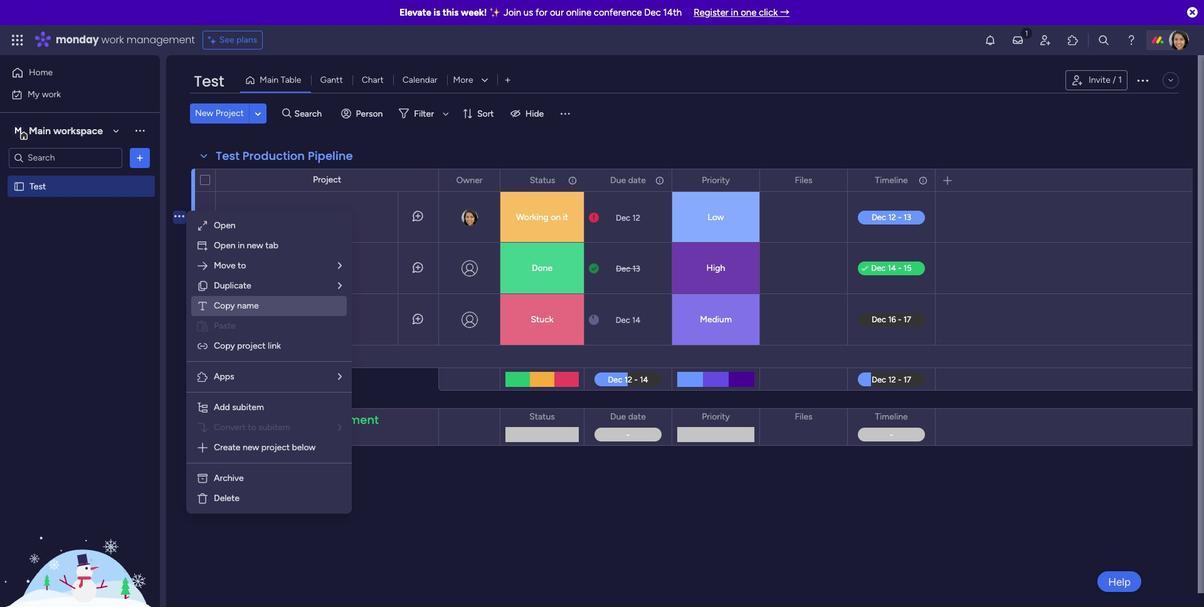 Task type: locate. For each thing, give the bounding box(es) containing it.
open right open image
[[214, 220, 236, 231]]

project left link
[[237, 341, 266, 351]]

main left table
[[260, 75, 279, 85]]

this
[[443, 7, 459, 18]]

0 vertical spatial production
[[243, 148, 305, 164]]

1 horizontal spatial work
[[101, 33, 124, 47]]

to right move
[[238, 260, 246, 271]]

1 vertical spatial in
[[238, 240, 245, 251]]

dec 13
[[616, 264, 641, 273]]

add for add subitem
[[214, 402, 230, 413]]

files
[[795, 175, 813, 185], [795, 412, 813, 422]]

1 vertical spatial main
[[29, 125, 51, 136]]

1 vertical spatial timeline field
[[872, 410, 911, 424]]

one
[[741, 7, 757, 18]]

priority
[[702, 175, 730, 185], [702, 412, 730, 422]]

dec left 14th
[[645, 7, 661, 18]]

1 files from the top
[[795, 175, 813, 185]]

main inside button
[[260, 75, 279, 85]]

0 vertical spatial main
[[260, 75, 279, 85]]

due date
[[611, 175, 646, 185], [611, 412, 646, 422]]

2 vertical spatial new
[[233, 464, 249, 475]]

monday work management
[[56, 33, 195, 47]]

0 vertical spatial list arrow image
[[338, 262, 342, 270]]

0 horizontal spatial in
[[238, 240, 245, 251]]

✨
[[490, 7, 501, 18]]

1 horizontal spatial column information image
[[655, 175, 665, 185]]

Priority field
[[699, 173, 733, 187], [699, 410, 733, 424]]

production
[[243, 148, 305, 164], [244, 412, 306, 428]]

list arrow image
[[338, 282, 342, 291], [338, 373, 342, 381]]

open up move
[[214, 240, 236, 251]]

list arrow image for duplicate
[[338, 282, 342, 291]]

test down new project button
[[216, 148, 240, 164]]

production for test
[[243, 148, 305, 164]]

lottie animation image
[[0, 481, 160, 607]]

0 vertical spatial to
[[238, 260, 246, 271]]

Due date field
[[607, 173, 649, 187], [607, 410, 649, 424]]

join
[[504, 7, 522, 18]]

gantt
[[320, 75, 343, 85]]

1 due date field from the top
[[607, 173, 649, 187]]

home
[[29, 67, 53, 78]]

table
[[281, 75, 302, 85]]

add right the archive icon
[[215, 464, 231, 475]]

1 vertical spatial files
[[795, 412, 813, 422]]

1 status from the top
[[530, 175, 555, 185]]

new left group
[[233, 464, 249, 475]]

duplicate image
[[196, 280, 209, 292]]

1 horizontal spatial to
[[248, 422, 256, 433]]

help
[[1109, 576, 1131, 588]]

3 column information image from the left
[[919, 175, 929, 185]]

add inside "menu"
[[214, 402, 230, 413]]

2 timeline from the top
[[876, 412, 908, 422]]

dec
[[645, 7, 661, 18], [616, 213, 631, 222], [616, 264, 631, 273], [616, 315, 630, 325]]

dec for dec 13
[[616, 264, 631, 273]]

register in one click →
[[694, 7, 790, 18]]

production inside "field"
[[244, 412, 306, 428]]

Search field
[[291, 105, 329, 122]]

test
[[194, 71, 224, 92], [216, 148, 240, 164], [29, 181, 46, 192], [237, 263, 254, 274], [237, 314, 254, 325]]

0 horizontal spatial column information image
[[568, 175, 578, 185]]

0 vertical spatial due
[[611, 175, 626, 185]]

0 vertical spatial timeline field
[[872, 173, 911, 187]]

1 vertical spatial timeline
[[876, 412, 908, 422]]

0 vertical spatial timeline
[[876, 175, 908, 185]]

due date for first "due date" "field" from the bottom
[[611, 412, 646, 422]]

0 vertical spatial list arrow image
[[338, 282, 342, 291]]

Post Production Assessment field
[[213, 412, 382, 429]]

Status field
[[527, 173, 559, 187], [527, 410, 558, 424]]

workspace selection element
[[12, 123, 105, 140]]

1 list arrow image from the top
[[338, 262, 342, 270]]

list arrow image inside convert to subitem menu item
[[338, 424, 342, 432]]

0 vertical spatial project
[[216, 108, 244, 119]]

0 horizontal spatial main
[[29, 125, 51, 136]]

/
[[1113, 75, 1117, 85]]

2 list arrow image from the top
[[338, 424, 342, 432]]

0 vertical spatial files field
[[792, 173, 816, 187]]

for
[[536, 7, 548, 18]]

main table
[[260, 75, 302, 85]]

work for my
[[42, 89, 61, 99]]

0 vertical spatial copy
[[214, 301, 235, 311]]

move to
[[214, 260, 246, 271]]

notifications image
[[984, 34, 997, 46]]

1 due date from the top
[[611, 175, 646, 185]]

0 vertical spatial due date field
[[607, 173, 649, 187]]

1 vertical spatial add
[[215, 464, 231, 475]]

test for test production pipeline
[[216, 148, 240, 164]]

add inside button
[[215, 464, 231, 475]]

due date for 2nd "due date" "field" from the bottom
[[611, 175, 646, 185]]

1 vertical spatial project
[[261, 442, 290, 453]]

public board image
[[13, 180, 25, 192]]

1 priority from the top
[[702, 175, 730, 185]]

project right new
[[216, 108, 244, 119]]

open image
[[196, 220, 209, 232]]

create new project below
[[214, 442, 316, 453]]

move to image
[[196, 260, 209, 272]]

test down name
[[237, 314, 254, 325]]

main inside workspace selection element
[[29, 125, 51, 136]]

test up new
[[194, 71, 224, 92]]

test production pipeline
[[216, 148, 353, 164]]

convert to subitem
[[214, 422, 290, 433]]

on
[[551, 212, 561, 223]]

1 vertical spatial list arrow image
[[338, 424, 342, 432]]

2 horizontal spatial column information image
[[919, 175, 929, 185]]

work right the monday
[[101, 33, 124, 47]]

working on it
[[516, 212, 569, 223]]

timeline for second timeline field from the top of the page
[[876, 412, 908, 422]]

add
[[214, 402, 230, 413], [215, 464, 231, 475]]

1 vertical spatial new
[[243, 442, 259, 453]]

copy
[[214, 301, 235, 311], [214, 341, 235, 351]]

monday
[[56, 33, 99, 47]]

1 priority field from the top
[[699, 173, 733, 187]]

add right add subitem "image"
[[214, 402, 230, 413]]

1 timeline field from the top
[[872, 173, 911, 187]]

new inside button
[[233, 464, 249, 475]]

expand board header image
[[1166, 75, 1176, 85]]

gantt button
[[311, 70, 352, 90]]

person
[[356, 108, 383, 119]]

1 vertical spatial priority
[[702, 412, 730, 422]]

1 vertical spatial to
[[248, 422, 256, 433]]

arrow down image
[[439, 106, 454, 121]]

new left tab
[[247, 240, 263, 251]]

test inside test production pipeline "field"
[[216, 148, 240, 164]]

main right workspace image
[[29, 125, 51, 136]]

date
[[628, 175, 646, 185], [628, 412, 646, 422]]

date for first "due date" "field" from the bottom
[[628, 412, 646, 422]]

1 vertical spatial work
[[42, 89, 61, 99]]

test right move
[[237, 263, 254, 274]]

project down pipeline
[[313, 174, 341, 185]]

1 vertical spatial status field
[[527, 410, 558, 424]]

1 timeline from the top
[[876, 175, 908, 185]]

subitem up convert to subitem
[[232, 402, 264, 413]]

copy name image
[[196, 300, 209, 312]]

project inside button
[[216, 108, 244, 119]]

1 vertical spatial due date field
[[607, 410, 649, 424]]

2 open from the top
[[214, 240, 236, 251]]

in up the move to
[[238, 240, 245, 251]]

work inside button
[[42, 89, 61, 99]]

1 copy from the top
[[214, 301, 235, 311]]

0 horizontal spatial work
[[42, 89, 61, 99]]

copy up "paste"
[[214, 301, 235, 311]]

1 vertical spatial list arrow image
[[338, 373, 342, 381]]

due for 2nd "due date" "field" from the bottom
[[611, 175, 626, 185]]

1 vertical spatial priority field
[[699, 410, 733, 424]]

→
[[781, 7, 790, 18]]

to for move
[[238, 260, 246, 271]]

new
[[195, 108, 214, 119]]

main
[[260, 75, 279, 85], [29, 125, 51, 136]]

Timeline field
[[872, 173, 911, 187], [872, 410, 911, 424]]

to inside menu item
[[248, 422, 256, 433]]

1 horizontal spatial main
[[260, 75, 279, 85]]

1 date from the top
[[628, 175, 646, 185]]

calendar
[[403, 75, 438, 85]]

dec left 12
[[616, 213, 631, 222]]

subitem
[[232, 402, 264, 413], [258, 422, 290, 433]]

in inside "menu"
[[238, 240, 245, 251]]

publishing
[[256, 314, 296, 325]]

lottie animation element
[[0, 481, 160, 607]]

1 vertical spatial project
[[313, 174, 341, 185]]

0 vertical spatial files
[[795, 175, 813, 185]]

select product image
[[11, 34, 24, 46]]

inbox image
[[1012, 34, 1025, 46]]

test inside test field
[[194, 71, 224, 92]]

new down convert to subitem
[[243, 442, 259, 453]]

dec left 13 at top
[[616, 264, 631, 273]]

work
[[101, 33, 124, 47], [42, 89, 61, 99]]

1 vertical spatial open
[[214, 240, 236, 251]]

dec for dec 12
[[616, 213, 631, 222]]

test list box
[[0, 173, 160, 366]]

dapulse checkmark sign image
[[862, 262, 869, 277]]

main workspace
[[29, 125, 103, 136]]

2 due date field from the top
[[607, 410, 649, 424]]

convert to subitem image
[[196, 422, 209, 434]]

dec left the 14
[[616, 315, 630, 325]]

0 vertical spatial in
[[731, 7, 739, 18]]

1 horizontal spatial in
[[731, 7, 739, 18]]

workspace options image
[[134, 124, 146, 137]]

list arrow image
[[338, 262, 342, 270], [338, 424, 342, 432]]

home button
[[8, 63, 135, 83]]

0 vertical spatial status
[[530, 175, 555, 185]]

0 horizontal spatial to
[[238, 260, 246, 271]]

1 column information image from the left
[[568, 175, 578, 185]]

1 open from the top
[[214, 220, 236, 231]]

options image
[[1136, 73, 1151, 88], [134, 152, 146, 164], [567, 170, 576, 191], [654, 170, 663, 191], [918, 170, 927, 191], [174, 187, 184, 246], [174, 239, 184, 298], [174, 290, 184, 349]]

2 date from the top
[[628, 412, 646, 422]]

production inside "field"
[[243, 148, 305, 164]]

2 status from the top
[[530, 412, 555, 422]]

0 vertical spatial work
[[101, 33, 124, 47]]

paste image
[[196, 320, 209, 333]]

Files field
[[792, 173, 816, 187], [792, 410, 816, 424]]

testing
[[256, 263, 284, 274]]

0 vertical spatial status field
[[527, 173, 559, 187]]

options image
[[483, 170, 491, 191]]

work right my
[[42, 89, 61, 99]]

new
[[247, 240, 263, 251], [243, 442, 259, 453], [233, 464, 249, 475]]

more
[[453, 75, 474, 85]]

copy project link
[[214, 341, 281, 351]]

2 list arrow image from the top
[[338, 373, 342, 381]]

2 files from the top
[[795, 412, 813, 422]]

project down convert to subitem menu item
[[261, 442, 290, 453]]

1 vertical spatial copy
[[214, 341, 235, 351]]

stuck
[[531, 314, 554, 325]]

to right convert
[[248, 422, 256, 433]]

status for 2nd status field from the bottom of the page
[[530, 175, 555, 185]]

production down v2 search image
[[243, 148, 305, 164]]

open in new tab
[[214, 240, 279, 251]]

2 priority from the top
[[702, 412, 730, 422]]

0 horizontal spatial project
[[216, 108, 244, 119]]

new for group
[[233, 464, 249, 475]]

test publishing
[[237, 314, 296, 325]]

it
[[563, 212, 569, 223]]

james peterson image
[[1170, 30, 1190, 50]]

1 vertical spatial due
[[611, 412, 626, 422]]

apps image
[[196, 371, 209, 383]]

2 column information image from the left
[[655, 175, 665, 185]]

status for first status field from the bottom of the page
[[530, 412, 555, 422]]

menu
[[186, 211, 352, 514]]

option
[[0, 175, 160, 178]]

help image
[[1126, 34, 1138, 46]]

copy down "paste"
[[214, 341, 235, 351]]

copy project link image
[[196, 340, 209, 353]]

2 due from the top
[[611, 412, 626, 422]]

1 due from the top
[[611, 175, 626, 185]]

help button
[[1098, 572, 1142, 592]]

1 vertical spatial date
[[628, 412, 646, 422]]

1 vertical spatial due date
[[611, 412, 646, 422]]

0 vertical spatial priority
[[702, 175, 730, 185]]

production up create new project below
[[244, 412, 306, 428]]

in for register
[[731, 7, 739, 18]]

my
[[28, 89, 40, 99]]

test right public board image
[[29, 181, 46, 192]]

in
[[731, 7, 739, 18], [238, 240, 245, 251]]

timeline
[[876, 175, 908, 185], [876, 412, 908, 422]]

open
[[214, 220, 236, 231], [214, 240, 236, 251]]

Search in workspace field
[[26, 151, 105, 165]]

test for test publishing
[[237, 314, 254, 325]]

subitem up create new project below
[[258, 422, 290, 433]]

0 vertical spatial add
[[214, 402, 230, 413]]

0 vertical spatial date
[[628, 175, 646, 185]]

column information image
[[568, 175, 578, 185], [655, 175, 665, 185], [919, 175, 929, 185]]

status
[[530, 175, 555, 185], [530, 412, 555, 422]]

angle down image
[[255, 109, 261, 118]]

1 list arrow image from the top
[[338, 282, 342, 291]]

14
[[632, 315, 641, 325]]

1 vertical spatial subitem
[[258, 422, 290, 433]]

1 vertical spatial files field
[[792, 410, 816, 424]]

1 vertical spatial status
[[530, 412, 555, 422]]

sort
[[477, 108, 494, 119]]

0 vertical spatial priority field
[[699, 173, 733, 187]]

0 vertical spatial due date
[[611, 175, 646, 185]]

archive image
[[196, 472, 209, 485]]

is
[[434, 7, 441, 18]]

1 vertical spatial production
[[244, 412, 306, 428]]

Test Production Pipeline field
[[213, 148, 356, 164]]

subitem inside menu item
[[258, 422, 290, 433]]

main for main workspace
[[29, 125, 51, 136]]

in left one
[[731, 7, 739, 18]]

invite / 1
[[1089, 75, 1123, 85]]

apps image
[[1067, 34, 1080, 46]]

0 vertical spatial open
[[214, 220, 236, 231]]

2 copy from the top
[[214, 341, 235, 351]]

2 due date from the top
[[611, 412, 646, 422]]



Task type: describe. For each thing, give the bounding box(es) containing it.
13
[[633, 264, 641, 273]]

post production assessment
[[216, 412, 379, 428]]

due for first "due date" "field" from the bottom
[[611, 412, 626, 422]]

work for monday
[[101, 33, 124, 47]]

main for main table
[[260, 75, 279, 85]]

register in one click → link
[[694, 7, 790, 18]]

list arrow image for convert to subitem
[[338, 424, 342, 432]]

add view image
[[505, 76, 511, 85]]

chart button
[[352, 70, 393, 90]]

owner
[[456, 175, 483, 185]]

assessment
[[309, 412, 379, 428]]

main table button
[[240, 70, 311, 90]]

move
[[214, 260, 236, 271]]

elevate
[[400, 7, 432, 18]]

add new group
[[215, 464, 275, 475]]

workspace
[[53, 125, 103, 136]]

production for post
[[244, 412, 306, 428]]

low
[[708, 212, 724, 223]]

invite / 1 button
[[1066, 70, 1128, 90]]

filter
[[414, 108, 434, 119]]

paste
[[214, 321, 236, 331]]

0 vertical spatial new
[[247, 240, 263, 251]]

conference
[[594, 7, 642, 18]]

see
[[219, 35, 234, 45]]

tab
[[266, 240, 279, 251]]

menu image
[[559, 107, 572, 120]]

plans
[[237, 35, 257, 45]]

1 image
[[1022, 26, 1033, 40]]

week!
[[461, 7, 487, 18]]

copy name
[[214, 301, 259, 311]]

chart
[[362, 75, 384, 85]]

high
[[707, 263, 726, 274]]

paste menu item
[[196, 319, 342, 334]]

menu containing open
[[186, 211, 352, 514]]

column information image for status
[[568, 175, 578, 185]]

2 files field from the top
[[792, 410, 816, 424]]

convert to subitem menu item
[[196, 420, 342, 435]]

v2 overdue deadline image
[[589, 212, 599, 224]]

hide
[[526, 108, 544, 119]]

new project
[[195, 108, 244, 119]]

add subitem
[[214, 402, 264, 413]]

create new project below image
[[196, 442, 209, 454]]

dec 14
[[616, 315, 641, 325]]

register
[[694, 7, 729, 18]]

see plans button
[[202, 31, 263, 50]]

1 horizontal spatial project
[[313, 174, 341, 185]]

post
[[216, 412, 241, 428]]

archive
[[214, 473, 244, 484]]

open in new tab image
[[196, 240, 209, 252]]

pipeline
[[308, 148, 353, 164]]

search everything image
[[1098, 34, 1111, 46]]

name
[[237, 301, 259, 311]]

list arrow image for move to
[[338, 262, 342, 270]]

done
[[532, 263, 553, 274]]

2 timeline field from the top
[[872, 410, 911, 424]]

dec 12
[[616, 213, 641, 222]]

add subitem image
[[196, 402, 209, 414]]

my work button
[[8, 84, 135, 104]]

medium
[[700, 314, 732, 325]]

convert
[[214, 422, 246, 433]]

my work
[[28, 89, 61, 99]]

2 priority field from the top
[[699, 410, 733, 424]]

link
[[268, 341, 281, 351]]

apps
[[214, 371, 234, 382]]

elevate is this week! ✨ join us for our online conference dec 14th
[[400, 7, 682, 18]]

timeline for first timeline field
[[876, 175, 908, 185]]

dec for dec 14
[[616, 315, 630, 325]]

1
[[1119, 75, 1123, 85]]

1 files field from the top
[[792, 173, 816, 187]]

calendar button
[[393, 70, 447, 90]]

hide button
[[506, 104, 552, 124]]

v2 done deadline image
[[589, 263, 599, 275]]

to for convert
[[248, 422, 256, 433]]

test testing
[[237, 263, 284, 274]]

v2 search image
[[282, 107, 291, 121]]

copy for copy name
[[214, 301, 235, 311]]

priority for first priority field from the bottom of the page
[[702, 412, 730, 422]]

new project button
[[190, 104, 249, 124]]

add for add new group
[[215, 464, 231, 475]]

new for project
[[243, 442, 259, 453]]

copy for copy project link
[[214, 341, 235, 351]]

working
[[516, 212, 549, 223]]

click
[[759, 7, 778, 18]]

list arrow image for apps
[[338, 373, 342, 381]]

open for open
[[214, 220, 236, 231]]

0 vertical spatial subitem
[[232, 402, 264, 413]]

1 status field from the top
[[527, 173, 559, 187]]

see plans
[[219, 35, 257, 45]]

add new group button
[[191, 460, 281, 480]]

0 vertical spatial project
[[237, 341, 266, 351]]

person button
[[336, 104, 391, 124]]

column information image for due date
[[655, 175, 665, 185]]

14th
[[664, 7, 682, 18]]

invite members image
[[1040, 34, 1052, 46]]

filter button
[[394, 104, 454, 124]]

open for open in new tab
[[214, 240, 236, 251]]

more button
[[447, 70, 497, 90]]

column information image for timeline
[[919, 175, 929, 185]]

invite
[[1089, 75, 1111, 85]]

priority for second priority field from the bottom
[[702, 175, 730, 185]]

Test field
[[191, 71, 227, 92]]

Owner field
[[453, 173, 486, 187]]

m
[[14, 125, 22, 136]]

date for 2nd "due date" "field" from the bottom
[[628, 175, 646, 185]]

management
[[127, 33, 195, 47]]

duplicate
[[214, 280, 251, 291]]

workspace image
[[12, 124, 24, 138]]

delete
[[214, 493, 240, 504]]

create
[[214, 442, 241, 453]]

2 status field from the top
[[527, 410, 558, 424]]

below
[[292, 442, 316, 453]]

test for test testing
[[237, 263, 254, 274]]

test inside test list box
[[29, 181, 46, 192]]

delete image
[[196, 493, 209, 505]]

our
[[550, 7, 564, 18]]

online
[[566, 7, 592, 18]]

in for open
[[238, 240, 245, 251]]

us
[[524, 7, 533, 18]]



Task type: vqa. For each thing, say whether or not it's contained in the screenshot.
online
yes



